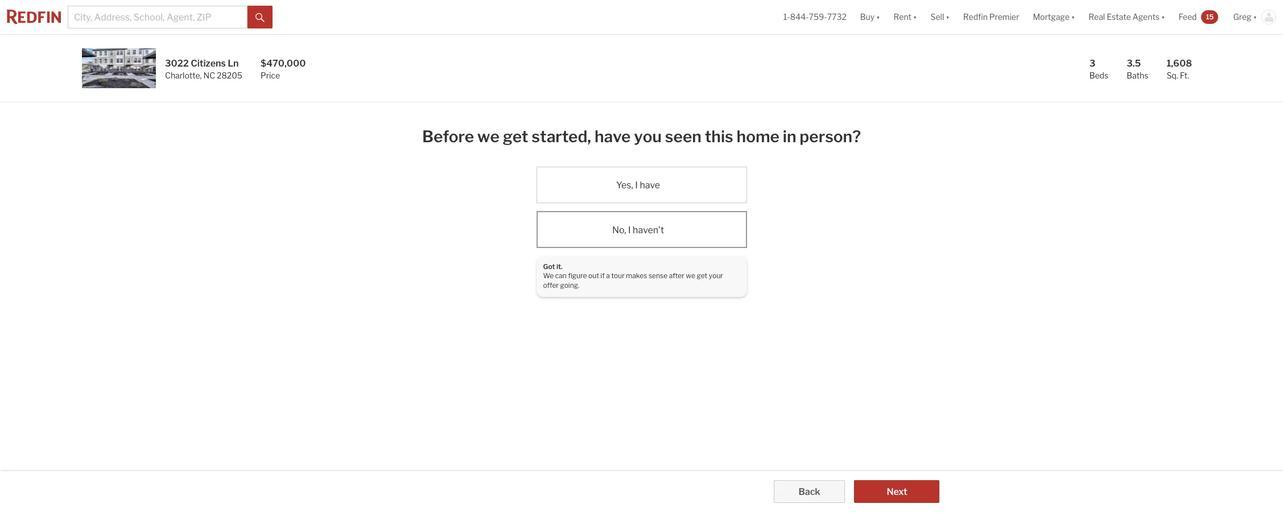 Task type: vqa. For each thing, say whether or not it's contained in the screenshot.
Zoning related to Zoning R-1-1(PD) | Permitted: Single-Family, ADU, Commercial
no



Task type: locate. For each thing, give the bounding box(es) containing it.
get inside got it. we can figure out if a tour makes sense after we get your offer going.
[[697, 272, 708, 280]]

3 ▾ from the left
[[946, 12, 950, 22]]

1 horizontal spatial we
[[686, 272, 695, 280]]

redfin premier button
[[957, 0, 1026, 34]]

▾ right rent
[[913, 12, 917, 22]]

▾ right mortgage
[[1072, 12, 1075, 22]]

get
[[503, 127, 528, 146], [697, 272, 708, 280]]

have left you
[[595, 127, 631, 146]]

agents
[[1133, 12, 1160, 22]]

mortgage ▾ button
[[1033, 0, 1075, 34]]

0 vertical spatial i
[[635, 180, 638, 191]]

759-
[[809, 12, 827, 22]]

1-
[[784, 12, 790, 22]]

we right before
[[477, 127, 500, 146]]

0 horizontal spatial have
[[595, 127, 631, 146]]

3 beds
[[1090, 58, 1109, 80]]

2 ▾ from the left
[[913, 12, 917, 22]]

no, i haven't
[[612, 225, 664, 235]]

back
[[799, 487, 820, 497]]

1 vertical spatial we
[[686, 272, 695, 280]]

0 horizontal spatial we
[[477, 127, 500, 146]]

$470,000
[[261, 58, 306, 69]]

this
[[705, 127, 733, 146]]

i for haven't
[[628, 225, 631, 235]]

baths
[[1127, 71, 1149, 80]]

▾ right buy at right
[[876, 12, 880, 22]]

1 horizontal spatial have
[[640, 180, 660, 191]]

i for have
[[635, 180, 638, 191]]

,
[[200, 71, 202, 80]]

mortgage ▾ button
[[1026, 0, 1082, 34]]

charlotte
[[165, 71, 200, 80]]

your
[[709, 272, 723, 280]]

have right the yes,
[[640, 180, 660, 191]]

3.5 baths
[[1127, 58, 1149, 80]]

get left your
[[697, 272, 708, 280]]

makes
[[626, 272, 647, 280]]

6 ▾ from the left
[[1253, 12, 1257, 22]]

▾ right agents on the top right of page
[[1162, 12, 1165, 22]]

if
[[601, 272, 605, 280]]

get left started,
[[503, 127, 528, 146]]

15
[[1206, 12, 1214, 21]]

buy ▾
[[860, 12, 880, 22]]

rent
[[894, 12, 912, 22]]

redfin
[[963, 12, 988, 22]]

before we get started, have you seen this home in person?
[[422, 127, 861, 146]]

1 vertical spatial get
[[697, 272, 708, 280]]

next
[[887, 487, 907, 497]]

▾ right greg
[[1253, 12, 1257, 22]]

▾ for sell ▾
[[946, 12, 950, 22]]

person?
[[800, 127, 861, 146]]

sq.
[[1167, 71, 1178, 80]]

844-
[[790, 12, 809, 22]]

we right after
[[686, 272, 695, 280]]

0 horizontal spatial i
[[628, 225, 631, 235]]

▾
[[876, 12, 880, 22], [913, 12, 917, 22], [946, 12, 950, 22], [1072, 12, 1075, 22], [1162, 12, 1165, 22], [1253, 12, 1257, 22]]

buy ▾ button
[[854, 0, 887, 34]]

sell ▾ button
[[924, 0, 957, 34]]

going.
[[560, 281, 580, 290]]

1 vertical spatial i
[[628, 225, 631, 235]]

4 ▾ from the left
[[1072, 12, 1075, 22]]

got
[[543, 262, 555, 271]]

submit search image
[[256, 13, 265, 22]]

1 horizontal spatial i
[[635, 180, 638, 191]]

a
[[606, 272, 610, 280]]

sell ▾
[[931, 12, 950, 22]]

it.
[[557, 262, 563, 271]]

sell
[[931, 12, 944, 22]]

buy
[[860, 12, 875, 22]]

1 ▾ from the left
[[876, 12, 880, 22]]

1 horizontal spatial get
[[697, 272, 708, 280]]

mortgage
[[1033, 12, 1070, 22]]

0 vertical spatial get
[[503, 127, 528, 146]]

i right 'no,'
[[628, 225, 631, 235]]

you
[[634, 127, 662, 146]]

greg ▾
[[1234, 12, 1257, 22]]

▾ right sell
[[946, 12, 950, 22]]

have
[[595, 127, 631, 146], [640, 180, 660, 191]]

we
[[543, 272, 554, 280]]

nc
[[203, 71, 215, 80]]

3.5
[[1127, 58, 1141, 69]]

yes, i have
[[616, 180, 660, 191]]

i
[[635, 180, 638, 191], [628, 225, 631, 235]]

real estate agents ▾ link
[[1089, 0, 1165, 34]]

7732
[[827, 12, 847, 22]]

i right the yes,
[[635, 180, 638, 191]]

we
[[477, 127, 500, 146], [686, 272, 695, 280]]

figure
[[568, 272, 587, 280]]

we inside got it. we can figure out if a tour makes sense after we get your offer going.
[[686, 272, 695, 280]]

started,
[[532, 127, 591, 146]]

out
[[588, 272, 599, 280]]

3
[[1090, 58, 1096, 69]]

mortgage ▾
[[1033, 12, 1075, 22]]

28205
[[217, 71, 242, 80]]



Task type: describe. For each thing, give the bounding box(es) containing it.
haven't
[[633, 225, 664, 235]]

premier
[[990, 12, 1019, 22]]

before
[[422, 127, 474, 146]]

home
[[737, 127, 780, 146]]

5 ▾ from the left
[[1162, 12, 1165, 22]]

no,
[[612, 225, 626, 235]]

can
[[555, 272, 567, 280]]

offer
[[543, 281, 559, 290]]

$470,000 price
[[261, 58, 306, 80]]

beds
[[1090, 71, 1109, 80]]

real estate agents ▾ button
[[1082, 0, 1172, 34]]

▾ for greg ▾
[[1253, 12, 1257, 22]]

ft.
[[1180, 71, 1189, 80]]

feed
[[1179, 12, 1197, 22]]

buy ▾ button
[[860, 0, 880, 34]]

0 vertical spatial we
[[477, 127, 500, 146]]

▾ for rent ▾
[[913, 12, 917, 22]]

ln
[[228, 58, 239, 69]]

back button
[[774, 480, 845, 503]]

1,608
[[1167, 58, 1192, 69]]

3022 citizens ln charlotte , nc 28205
[[165, 58, 242, 80]]

citizens
[[191, 58, 226, 69]]

1-844-759-7732
[[784, 12, 847, 22]]

seen
[[665, 127, 702, 146]]

rent ▾ button
[[887, 0, 924, 34]]

estate
[[1107, 12, 1131, 22]]

greg
[[1234, 12, 1252, 22]]

sell ▾ button
[[931, 0, 950, 34]]

sense
[[649, 272, 668, 280]]

3022
[[165, 58, 189, 69]]

before we get started, have you seen this home in person?. required field. element
[[422, 121, 861, 149]]

rent ▾ button
[[894, 0, 917, 34]]

got it. we can figure out if a tour makes sense after we get your offer going.
[[543, 262, 723, 290]]

real estate agents ▾
[[1089, 12, 1165, 22]]

0 vertical spatial have
[[595, 127, 631, 146]]

0 horizontal spatial get
[[503, 127, 528, 146]]

1-844-759-7732 link
[[784, 12, 847, 22]]

after
[[669, 272, 685, 280]]

yes,
[[616, 180, 633, 191]]

1,608 sq. ft.
[[1167, 58, 1192, 80]]

1 vertical spatial have
[[640, 180, 660, 191]]

rent ▾
[[894, 12, 917, 22]]

in
[[783, 127, 796, 146]]

▾ for mortgage ▾
[[1072, 12, 1075, 22]]

price
[[261, 71, 280, 80]]

▾ for buy ▾
[[876, 12, 880, 22]]

tour
[[612, 272, 625, 280]]

City, Address, School, Agent, ZIP search field
[[68, 6, 248, 28]]

redfin premier
[[963, 12, 1019, 22]]

real
[[1089, 12, 1105, 22]]

next button
[[855, 480, 940, 503]]



